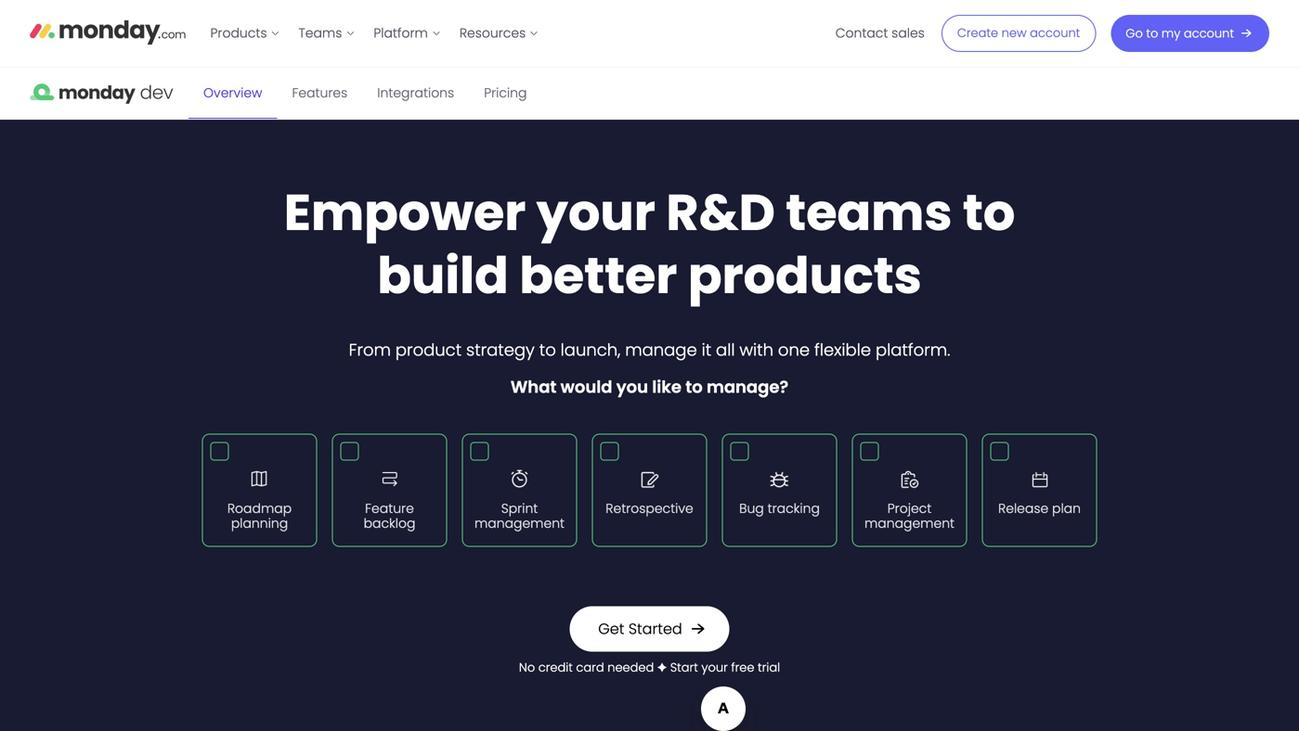 Task type: vqa. For each thing, say whether or not it's contained in the screenshot.
the 'monthly' inside Total $72 / month Billed monthly
no



Task type: describe. For each thing, give the bounding box(es) containing it.
pricing link
[[469, 68, 542, 119]]

overview link
[[189, 68, 277, 119]]

go
[[1126, 25, 1143, 42]]

empower your r&d teams to build better products
[[284, 178, 1015, 311]]

monday.com logo image
[[30, 12, 186, 51]]

launch,
[[561, 338, 621, 362]]

management for project
[[865, 515, 955, 533]]

sprint
[[501, 500, 538, 518]]

bug
[[739, 500, 764, 518]]

product
[[396, 338, 462, 362]]

contact sales
[[836, 24, 925, 42]]

Sprint management checkbox
[[462, 434, 577, 548]]

release w image
[[1021, 461, 1058, 498]]

bug w image
[[761, 461, 798, 498]]

sprint w image
[[501, 461, 538, 498]]

account inside "button"
[[1030, 25, 1080, 41]]

from
[[349, 338, 391, 362]]

Bug tracking checkbox
[[722, 434, 837, 548]]

my
[[1162, 25, 1181, 42]]

create
[[957, 25, 999, 41]]

needed
[[608, 660, 654, 677]]

go to my account
[[1126, 25, 1234, 42]]

teams link
[[289, 19, 364, 48]]

better
[[519, 241, 677, 311]]

project
[[888, 500, 932, 518]]

new
[[1002, 25, 1027, 41]]

strategy
[[466, 338, 535, 362]]

get started
[[598, 619, 682, 640]]

you
[[616, 376, 648, 399]]

Retrospective checkbox
[[592, 434, 707, 548]]

contact sales button
[[826, 19, 934, 48]]

teams
[[786, 178, 952, 248]]

Roadmap planning checkbox
[[202, 434, 317, 548]]

release
[[998, 500, 1049, 518]]

like
[[652, 376, 682, 399]]

account inside button
[[1184, 25, 1234, 42]]

to inside button
[[1146, 25, 1158, 42]]

one
[[778, 338, 810, 362]]

roadmap w 1 image
[[241, 461, 278, 498]]

bug tracking
[[739, 500, 820, 518]]

resources
[[460, 24, 526, 42]]

get
[[598, 619, 625, 640]]

resources link
[[450, 19, 548, 48]]

flexible
[[814, 338, 871, 362]]

get started button
[[570, 607, 730, 653]]

your inside empower your r&d teams to build better products
[[537, 178, 656, 248]]

roadmap planning
[[227, 500, 292, 533]]

what
[[511, 376, 557, 399]]

pricing
[[484, 84, 527, 102]]

no credit card needed ✦ start your free trial
[[519, 660, 780, 677]]

integrations
[[377, 84, 454, 102]]

planning
[[231, 515, 288, 533]]

products link
[[201, 19, 289, 48]]

manage?
[[707, 376, 789, 399]]

feature backlog
[[364, 500, 416, 533]]

started
[[629, 619, 682, 640]]



Task type: locate. For each thing, give the bounding box(es) containing it.
release plan
[[998, 500, 1081, 518]]

your
[[537, 178, 656, 248], [702, 660, 728, 677]]

r&d
[[666, 178, 775, 248]]

0 horizontal spatial your
[[537, 178, 656, 248]]

no
[[519, 660, 535, 677]]

features link
[[277, 68, 362, 119]]

backlog w image
[[371, 461, 408, 498]]

retro w image
[[631, 461, 668, 498]]

to inside empower your r&d teams to build better products
[[963, 178, 1015, 248]]

products
[[210, 24, 267, 42]]

management for sprint
[[475, 515, 565, 533]]

what would you like to manage?
[[511, 376, 789, 399]]

Feature backlog checkbox
[[332, 434, 447, 548]]

✦
[[657, 660, 667, 677]]

products
[[688, 241, 922, 311]]

would
[[561, 376, 612, 399]]

tracking
[[768, 500, 820, 518]]

manage
[[625, 338, 697, 362]]

features
[[292, 84, 348, 102]]

management down projects w image
[[865, 515, 955, 533]]

management
[[475, 515, 565, 533], [865, 515, 955, 533]]

backlog
[[364, 515, 416, 533]]

main element
[[201, 0, 1270, 67]]

management inside checkbox
[[475, 515, 565, 533]]

go to my account button
[[1111, 15, 1270, 52]]

Release plan checkbox
[[982, 434, 1097, 548]]

account
[[1030, 25, 1080, 41], [1184, 25, 1234, 42]]

project management
[[865, 500, 955, 533]]

2 management from the left
[[865, 515, 955, 533]]

Project management checkbox
[[852, 434, 967, 548]]

1 horizontal spatial your
[[702, 660, 728, 677]]

hero option 2 image
[[0, 730, 1299, 732]]

card
[[576, 660, 604, 677]]

from product strategy to launch, manage it all with one flexible platform.
[[349, 338, 950, 362]]

contact
[[836, 24, 888, 42]]

to
[[1146, 25, 1158, 42], [963, 178, 1015, 248], [539, 338, 556, 362], [686, 376, 703, 399]]

platform.
[[876, 338, 950, 362]]

list containing products
[[201, 0, 548, 67]]

0 horizontal spatial management
[[475, 515, 565, 533]]

monday.com dev image
[[30, 68, 174, 120]]

group
[[195, 427, 1105, 555]]

platform
[[374, 24, 428, 42]]

roadmap
[[227, 500, 292, 518]]

account right new
[[1030, 25, 1080, 41]]

group containing roadmap planning
[[195, 427, 1105, 555]]

it
[[702, 338, 712, 362]]

1 vertical spatial your
[[702, 660, 728, 677]]

sprint management
[[475, 500, 565, 533]]

retrospective
[[606, 500, 693, 518]]

create new account
[[957, 25, 1080, 41]]

plan
[[1052, 500, 1081, 518]]

teams
[[299, 24, 342, 42]]

start
[[670, 660, 698, 677]]

credit
[[538, 660, 573, 677]]

with
[[740, 338, 774, 362]]

create new account button
[[942, 15, 1096, 52]]

0 vertical spatial your
[[537, 178, 656, 248]]

overview
[[203, 84, 262, 102]]

empower
[[284, 178, 526, 248]]

trial
[[758, 660, 780, 677]]

all
[[716, 338, 735, 362]]

1 horizontal spatial management
[[865, 515, 955, 533]]

free
[[731, 660, 755, 677]]

account right my
[[1184, 25, 1234, 42]]

1 horizontal spatial account
[[1184, 25, 1234, 42]]

build
[[377, 241, 509, 311]]

sales
[[892, 24, 925, 42]]

feature
[[365, 500, 414, 518]]

integrations link
[[362, 68, 469, 119]]

list
[[201, 0, 548, 67]]

management down sprint w icon
[[475, 515, 565, 533]]

platform link
[[364, 19, 450, 48]]

0 horizontal spatial account
[[1030, 25, 1080, 41]]

projects w image
[[891, 461, 928, 498]]

management inside checkbox
[[865, 515, 955, 533]]

1 management from the left
[[475, 515, 565, 533]]



